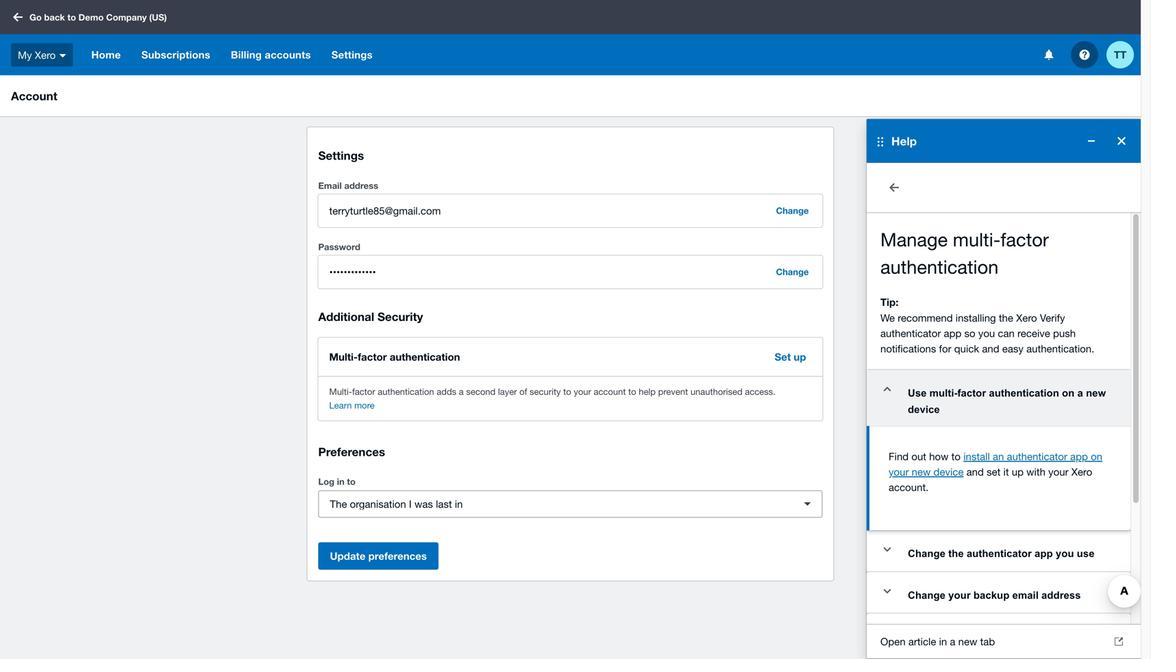 Task type: describe. For each thing, give the bounding box(es) containing it.
update preferences button
[[318, 543, 438, 570]]

authentication inside manage multi-factor authentication
[[880, 256, 999, 278]]

open
[[880, 636, 906, 648]]

learn more link
[[329, 401, 375, 411]]

with
[[1026, 466, 1046, 478]]

install an authenticator app on your new device
[[889, 451, 1102, 478]]

on for app
[[1091, 451, 1102, 463]]

an
[[993, 451, 1004, 463]]

and inside tip: we recommend installing the xero verify authenticator app so you can receive push notifications for quick and easy authentication.
[[982, 343, 999, 355]]

set up
[[775, 351, 806, 364]]

additional
[[318, 310, 374, 324]]

your inside button
[[948, 590, 971, 601]]

my xero
[[18, 49, 56, 61]]

help
[[639, 387, 656, 398]]

security
[[530, 387, 561, 398]]

organisation
[[350, 498, 406, 510]]

and inside and set it up with your xero account.
[[967, 466, 984, 478]]

to right the back
[[67, 12, 76, 22]]

open article in a new tab
[[880, 636, 995, 648]]

push
[[1053, 328, 1076, 340]]

change the authenticator app you use button
[[908, 546, 1095, 563]]

email
[[318, 180, 342, 191]]

adds
[[437, 387, 456, 398]]

app for install an authenticator app on your new device
[[1070, 451, 1088, 463]]

set
[[987, 466, 1001, 478]]

accounts
[[265, 49, 311, 61]]

authentication.
[[1026, 343, 1094, 355]]

install an authenticator app on your new device link
[[889, 451, 1102, 478]]

how
[[929, 451, 949, 463]]

multi- for multi-factor authentication adds a second layer of security to your account to help prevent unauthorised access. learn more
[[329, 387, 352, 398]]

for
[[939, 343, 951, 355]]

address inside button
[[1041, 590, 1081, 601]]

find
[[889, 451, 909, 463]]

to right security
[[563, 387, 571, 398]]

1 svg image from the left
[[1045, 50, 1053, 60]]

set
[[775, 351, 791, 364]]

(us)
[[149, 12, 167, 22]]

4 toggle button from the top
[[874, 620, 901, 647]]

the organisation i was last in
[[330, 498, 463, 510]]

xero inside tip: we recommend installing the xero verify authenticator app so you can receive push notifications for quick and easy authentication.
[[1016, 312, 1037, 324]]

tab
[[980, 636, 995, 648]]

update
[[330, 551, 366, 563]]

2 vertical spatial new
[[958, 636, 977, 648]]

my xero button
[[0, 34, 81, 75]]

update preferences
[[330, 551, 427, 563]]

multi- for multi-factor authentication
[[329, 351, 358, 364]]

terryturtle85@gmail.com
[[329, 205, 441, 217]]

account.
[[889, 482, 929, 494]]

on for authentication
[[1062, 388, 1075, 399]]

1 vertical spatial settings
[[318, 149, 364, 162]]

svg image inside my xero popup button
[[59, 54, 66, 57]]

svg image inside go back to demo company (us) link
[[13, 13, 23, 22]]

was
[[415, 498, 433, 510]]

use
[[1077, 548, 1095, 560]]

preferences
[[368, 551, 427, 563]]

a inside use multi-factor authentication on a new device
[[1077, 388, 1083, 399]]

tip: we recommend installing the xero verify authenticator app so you can receive push notifications for quick and easy authentication.
[[880, 296, 1094, 355]]

and set it up with your xero account.
[[889, 466, 1092, 494]]

more
[[354, 401, 375, 411]]

your inside and set it up with your xero account.
[[1048, 466, 1069, 478]]

manage multi-factor authentication banner
[[0, 0, 1141, 660]]

change your backup email address
[[908, 590, 1081, 601]]

tt button
[[1107, 34, 1141, 75]]

go back to demo company (us)
[[29, 12, 167, 22]]

additional security
[[318, 310, 423, 324]]

authentication inside use multi-factor authentication on a new device
[[989, 388, 1059, 399]]

use
[[908, 388, 927, 399]]

external link opens in new tab image
[[1115, 638, 1123, 646]]

your inside the "install an authenticator app on your new device"
[[889, 466, 909, 478]]

learn
[[329, 401, 352, 411]]

log
[[318, 477, 334, 488]]

security
[[378, 310, 423, 324]]

unauthorised
[[691, 387, 743, 398]]

factor inside "multi-factor authentication adds a second layer of security to your account to help prevent unauthorised access. learn more"
[[352, 387, 375, 398]]

the inside button
[[948, 548, 964, 560]]

find out how to
[[889, 451, 963, 463]]

prevent
[[658, 387, 688, 398]]

0 vertical spatial address
[[344, 180, 378, 191]]

subscriptions
[[141, 49, 210, 61]]

1 vertical spatial in
[[455, 498, 463, 510]]

install
[[963, 451, 990, 463]]

xero inside popup button
[[35, 49, 56, 61]]

toggle list image
[[804, 503, 811, 506]]

multi-factor authentication adds a second layer of security to your account to help prevent unauthorised access. learn more
[[329, 387, 776, 411]]

installing
[[956, 312, 996, 324]]

xero inside and set it up with your xero account.
[[1071, 466, 1092, 478]]

close help menu image
[[1108, 127, 1135, 155]]

manage
[[880, 229, 948, 251]]



Task type: vqa. For each thing, say whether or not it's contained in the screenshot.
Multi-factor authentication's "factor"
no



Task type: locate. For each thing, give the bounding box(es) containing it.
2 svg image from the left
[[1079, 50, 1090, 60]]

you can click and drag the help menu image
[[878, 137, 883, 146]]

out
[[912, 451, 926, 463]]

0 vertical spatial change button
[[768, 200, 817, 222]]

in right log
[[337, 477, 344, 488]]

second
[[466, 387, 496, 398]]

authenticator up change your backup email address
[[967, 548, 1032, 560]]

use multi-factor authentication on a new device button
[[908, 385, 1114, 418]]

xero right my
[[35, 49, 56, 61]]

go back to demo company (us) link
[[8, 5, 175, 29]]

help
[[891, 134, 917, 148]]

0 horizontal spatial up
[[794, 351, 806, 364]]

log in to
[[318, 477, 356, 488]]

1 vertical spatial device
[[934, 466, 964, 478]]

0 vertical spatial device
[[908, 404, 940, 416]]

your down find
[[889, 466, 909, 478]]

multi- down additional
[[329, 351, 358, 364]]

0 vertical spatial multi-
[[953, 229, 1001, 251]]

xero up receive
[[1016, 312, 1037, 324]]

1 horizontal spatial svg image
[[59, 54, 66, 57]]

toggle image for change your backup email address
[[884, 589, 891, 594]]

tt
[[1114, 49, 1127, 61]]

1 toggle button from the top
[[874, 376, 901, 403]]

recommend
[[898, 312, 953, 324]]

0 horizontal spatial app
[[944, 328, 962, 340]]

0 horizontal spatial svg image
[[1045, 50, 1053, 60]]

app inside tip: we recommend installing the xero verify authenticator app so you can receive push notifications for quick and easy authentication.
[[944, 328, 962, 340]]

1 vertical spatial up
[[1012, 466, 1024, 478]]

settings button
[[321, 34, 383, 75]]

change the authenticator app you use
[[908, 548, 1095, 560]]

the inside tip: we recommend installing the xero verify authenticator app so you can receive push notifications for quick and easy authentication.
[[999, 312, 1013, 324]]

0 vertical spatial multi-
[[329, 351, 358, 364]]

change button for •••••••••••••
[[768, 261, 817, 283]]

on inside use multi-factor authentication on a new device
[[1062, 388, 1075, 399]]

0 horizontal spatial the
[[948, 548, 964, 560]]

billing
[[231, 49, 262, 61]]

billing accounts
[[231, 49, 311, 61]]

it
[[1003, 466, 1009, 478]]

settings up email address
[[318, 149, 364, 162]]

change button
[[768, 200, 817, 222], [768, 261, 817, 283]]

up
[[794, 351, 806, 364], [1012, 466, 1024, 478]]

svg image right my xero
[[59, 54, 66, 57]]

0 vertical spatial toggle image
[[884, 548, 891, 553]]

1 vertical spatial change button
[[768, 261, 817, 283]]

3 toggle button from the top
[[874, 578, 901, 606]]

to inside group
[[951, 451, 961, 463]]

svg image
[[13, 13, 23, 22], [59, 54, 66, 57]]

0 horizontal spatial on
[[1062, 388, 1075, 399]]

terryturtle85@gmail.com status
[[318, 194, 823, 227]]

authenticator for install an authenticator app on your new device
[[1007, 451, 1067, 463]]

can
[[998, 328, 1015, 340]]

home
[[91, 49, 121, 61]]

0 vertical spatial authenticator
[[880, 328, 941, 340]]

you right so
[[978, 328, 995, 340]]

to left help
[[628, 387, 636, 398]]

device inside use multi-factor authentication on a new device
[[908, 404, 940, 416]]

1 vertical spatial on
[[1091, 451, 1102, 463]]

in inside manage multi-factor authentication group
[[939, 636, 947, 648]]

the
[[330, 498, 347, 510]]

access.
[[745, 387, 776, 398]]

2 vertical spatial authenticator
[[967, 548, 1032, 560]]

2 horizontal spatial xero
[[1071, 466, 1092, 478]]

quick
[[954, 343, 979, 355]]

1 horizontal spatial in
[[455, 498, 463, 510]]

authentication
[[880, 256, 999, 278], [390, 351, 460, 364], [378, 387, 434, 398], [989, 388, 1059, 399]]

1 vertical spatial new
[[912, 466, 931, 478]]

toggle button for use multi-factor authentication on a new device
[[874, 376, 901, 403]]

change for change the authenticator app you use
[[908, 548, 946, 560]]

in right article
[[939, 636, 947, 648]]

so
[[964, 328, 975, 340]]

up right set on the right of the page
[[794, 351, 806, 364]]

factor
[[1001, 229, 1049, 251], [358, 351, 387, 364], [352, 387, 375, 398], [958, 388, 986, 399]]

3 toggle image from the top
[[884, 631, 891, 636]]

authenticator for change the authenticator app you use
[[967, 548, 1032, 560]]

and
[[982, 343, 999, 355], [967, 466, 984, 478]]

you inside tip: we recommend installing the xero verify authenticator app so you can receive push notifications for quick and easy authentication.
[[978, 328, 995, 340]]

backup
[[974, 590, 1010, 601]]

we
[[880, 312, 895, 324]]

toggle button up open
[[874, 578, 901, 606]]

0 horizontal spatial new
[[912, 466, 931, 478]]

1 vertical spatial multi-
[[930, 388, 958, 399]]

device down use
[[908, 404, 940, 416]]

0 horizontal spatial address
[[344, 180, 378, 191]]

manage multi-factor authentication group
[[867, 119, 1141, 660]]

toggle button for change the authenticator app you use
[[874, 536, 901, 564]]

1 vertical spatial address
[[1041, 590, 1081, 601]]

authentication down multi-factor authentication
[[378, 387, 434, 398]]

2 horizontal spatial new
[[1086, 388, 1106, 399]]

authentication inside "multi-factor authentication adds a second layer of security to your account to help prevent unauthorised access. learn more"
[[378, 387, 434, 398]]

to
[[67, 12, 76, 22], [563, 387, 571, 398], [628, 387, 636, 398], [951, 451, 961, 463], [347, 477, 356, 488]]

app for change the authenticator app you use
[[1035, 548, 1053, 560]]

0 vertical spatial you
[[978, 328, 995, 340]]

subscriptions link
[[131, 34, 221, 75]]

change button for terryturtle85@gmail.com
[[768, 200, 817, 222]]

a right adds
[[459, 387, 464, 398]]

multi- inside manage multi-factor authentication
[[953, 229, 1001, 251]]

you left use
[[1056, 548, 1074, 560]]

2 vertical spatial xero
[[1071, 466, 1092, 478]]

toggle image
[[884, 387, 891, 392]]

settings inside dropdown button
[[331, 49, 373, 61]]

new inside the "install an authenticator app on your new device"
[[912, 466, 931, 478]]

multi- for use
[[930, 388, 958, 399]]

1 horizontal spatial app
[[1035, 548, 1053, 560]]

1 horizontal spatial xero
[[1016, 312, 1037, 324]]

2 vertical spatial app
[[1035, 548, 1053, 560]]

to right how
[[951, 451, 961, 463]]

0 vertical spatial new
[[1086, 388, 1106, 399]]

svg image left go
[[13, 13, 23, 22]]

0 horizontal spatial svg image
[[13, 13, 23, 22]]

••••••••••••• status
[[318, 256, 823, 289]]

help menu search results element
[[867, 163, 1141, 660]]

authenticator inside the "install an authenticator app on your new device"
[[1007, 451, 1067, 463]]

1 horizontal spatial a
[[950, 636, 955, 648]]

the up change your backup email address
[[948, 548, 964, 560]]

receive
[[1018, 328, 1050, 340]]

authentication down 'easy'
[[989, 388, 1059, 399]]

your left account
[[574, 387, 591, 398]]

use multi-factor authentication on a new device
[[908, 388, 1106, 416]]

multi- for manage
[[953, 229, 1001, 251]]

0 horizontal spatial xero
[[35, 49, 56, 61]]

settings right accounts on the top of the page
[[331, 49, 373, 61]]

xero right 'with'
[[1071, 466, 1092, 478]]

set up button
[[764, 344, 817, 371]]

factor inside use multi-factor authentication on a new device
[[958, 388, 986, 399]]

2 horizontal spatial in
[[939, 636, 947, 648]]

i
[[409, 498, 412, 510]]

toggle button left article
[[874, 620, 901, 647]]

change your backup email address button
[[908, 588, 1081, 604]]

tip:
[[880, 296, 899, 309]]

0 vertical spatial in
[[337, 477, 344, 488]]

and down "install"
[[967, 466, 984, 478]]

1 vertical spatial and
[[967, 466, 984, 478]]

preferences
[[318, 445, 385, 459]]

a down authentication. in the right of the page
[[1077, 388, 1083, 399]]

0 horizontal spatial a
[[459, 387, 464, 398]]

last
[[436, 498, 452, 510]]

email
[[1012, 590, 1039, 601]]

new down authentication. in the right of the page
[[1086, 388, 1106, 399]]

easy
[[1002, 343, 1024, 355]]

a inside "multi-factor authentication adds a second layer of security to your account to help prevent unauthorised access. learn more"
[[459, 387, 464, 398]]

in right last
[[455, 498, 463, 510]]

account
[[594, 387, 626, 398]]

new for your
[[912, 466, 931, 478]]

up inside button
[[794, 351, 806, 364]]

1 horizontal spatial up
[[1012, 466, 1024, 478]]

factor inside manage multi-factor authentication
[[1001, 229, 1049, 251]]

device inside the "install an authenticator app on your new device"
[[934, 466, 964, 478]]

close article image
[[880, 174, 908, 201]]

to right log
[[347, 477, 356, 488]]

0 vertical spatial settings
[[331, 49, 373, 61]]

company
[[106, 12, 147, 22]]

new left tab
[[958, 636, 977, 648]]

1 horizontal spatial address
[[1041, 590, 1081, 601]]

2 toggle button from the top
[[874, 536, 901, 564]]

a right article
[[950, 636, 955, 648]]

1 horizontal spatial new
[[958, 636, 977, 648]]

1 horizontal spatial svg image
[[1079, 50, 1090, 60]]

0 vertical spatial svg image
[[13, 13, 23, 22]]

device
[[908, 404, 940, 416], [934, 466, 964, 478]]

2 vertical spatial toggle image
[[884, 631, 891, 636]]

password
[[318, 242, 360, 252]]

change inside ••••••••••••• status
[[776, 267, 809, 277]]

your inside "multi-factor authentication adds a second layer of security to your account to help prevent unauthorised access. learn more"
[[574, 387, 591, 398]]

0 vertical spatial and
[[982, 343, 999, 355]]

2 vertical spatial in
[[939, 636, 947, 648]]

svg image
[[1045, 50, 1053, 60], [1079, 50, 1090, 60]]

1 vertical spatial authenticator
[[1007, 451, 1067, 463]]

authentication up adds
[[390, 351, 460, 364]]

toggle button left use
[[874, 376, 901, 403]]

1 horizontal spatial you
[[1056, 548, 1074, 560]]

1 vertical spatial you
[[1056, 548, 1074, 560]]

verify
[[1040, 312, 1065, 324]]

new for a
[[1086, 388, 1106, 399]]

1 vertical spatial svg image
[[59, 54, 66, 57]]

multi- inside "multi-factor authentication adds a second layer of security to your account to help prevent unauthorised access. learn more"
[[329, 387, 352, 398]]

toggle button down 'account.'
[[874, 536, 901, 564]]

multi- up learn on the left
[[329, 387, 352, 398]]

the up the can
[[999, 312, 1013, 324]]

toggle button
[[874, 376, 901, 403], [874, 536, 901, 564], [874, 578, 901, 606], [874, 620, 901, 647]]

1 horizontal spatial on
[[1091, 451, 1102, 463]]

1 vertical spatial toggle image
[[884, 589, 891, 594]]

authentication down manage
[[880, 256, 999, 278]]

multi- inside use multi-factor authentication on a new device
[[930, 388, 958, 399]]

1 vertical spatial multi-
[[329, 387, 352, 398]]

up right it on the bottom
[[1012, 466, 1024, 478]]

0 vertical spatial the
[[999, 312, 1013, 324]]

in
[[337, 477, 344, 488], [455, 498, 463, 510], [939, 636, 947, 648]]

authenticator inside tip: we recommend installing the xero verify authenticator app so you can receive push notifications for quick and easy authentication.
[[880, 328, 941, 340]]

collapse help menu image
[[1078, 127, 1105, 155]]

app
[[944, 328, 962, 340], [1070, 451, 1088, 463], [1035, 548, 1053, 560]]

new inside use multi-factor authentication on a new device
[[1086, 388, 1106, 399]]

up inside and set it up with your xero account.
[[1012, 466, 1024, 478]]

device for install
[[934, 466, 964, 478]]

1 toggle image from the top
[[884, 548, 891, 553]]

layer
[[498, 387, 517, 398]]

toggle image for change the authenticator app you use
[[884, 548, 891, 553]]

toggle button for change your backup email address
[[874, 578, 901, 606]]

email address
[[318, 180, 378, 191]]

demo
[[78, 12, 104, 22]]

home link
[[81, 34, 131, 75]]

multi-factor authentication
[[329, 351, 460, 364]]

1 horizontal spatial the
[[999, 312, 1013, 324]]

change for change your backup email address
[[908, 590, 946, 601]]

multi- right manage
[[953, 229, 1001, 251]]

you inside button
[[1056, 548, 1074, 560]]

2 horizontal spatial a
[[1077, 388, 1083, 399]]

0 horizontal spatial you
[[978, 328, 995, 340]]

2 toggle image from the top
[[884, 589, 891, 594]]

device for use
[[908, 404, 940, 416]]

1 multi- from the top
[[329, 351, 358, 364]]

change
[[776, 205, 809, 216], [776, 267, 809, 277], [908, 548, 946, 560], [908, 590, 946, 601]]

authenticator up notifications
[[880, 328, 941, 340]]

1 vertical spatial the
[[948, 548, 964, 560]]

app inside button
[[1035, 548, 1053, 560]]

1 vertical spatial xero
[[1016, 312, 1037, 324]]

multi-
[[953, 229, 1001, 251], [930, 388, 958, 399]]

of
[[519, 387, 527, 398]]

change button inside terryturtle85@gmail.com status
[[768, 200, 817, 222]]

2 change button from the top
[[768, 261, 817, 283]]

manage multi-factor authentication
[[880, 229, 1049, 278]]

new down 'out'
[[912, 466, 931, 478]]

0 vertical spatial on
[[1062, 388, 1075, 399]]

authenticator
[[880, 328, 941, 340], [1007, 451, 1067, 463], [967, 548, 1032, 560]]

and down the can
[[982, 343, 999, 355]]

2 multi- from the top
[[329, 387, 352, 398]]

change button inside ••••••••••••• status
[[768, 261, 817, 283]]

billing accounts link
[[221, 34, 321, 75]]

1 vertical spatial app
[[1070, 451, 1088, 463]]

notifications
[[880, 343, 936, 355]]

your left backup
[[948, 590, 971, 601]]

multi- right use
[[930, 388, 958, 399]]

0 vertical spatial app
[[944, 328, 962, 340]]

back
[[44, 12, 65, 22]]

change inside terryturtle85@gmail.com status
[[776, 205, 809, 216]]

toggle image
[[884, 548, 891, 553], [884, 589, 891, 594], [884, 631, 891, 636]]

0 vertical spatial xero
[[35, 49, 56, 61]]

authenticator inside button
[[967, 548, 1032, 560]]

article
[[908, 636, 936, 648]]

settings
[[331, 49, 373, 61], [318, 149, 364, 162]]

device down how
[[934, 466, 964, 478]]

1 change button from the top
[[768, 200, 817, 222]]

0 horizontal spatial in
[[337, 477, 344, 488]]

new
[[1086, 388, 1106, 399], [912, 466, 931, 478], [958, 636, 977, 648]]

0 vertical spatial up
[[794, 351, 806, 364]]

a
[[459, 387, 464, 398], [1077, 388, 1083, 399], [950, 636, 955, 648]]

your right 'with'
[[1048, 466, 1069, 478]]

2 horizontal spatial app
[[1070, 451, 1088, 463]]

change for 'change' button within the ••••••••••••• status
[[776, 267, 809, 277]]

on inside the "install an authenticator app on your new device"
[[1091, 451, 1102, 463]]

authenticator up 'with'
[[1007, 451, 1067, 463]]

app inside the "install an authenticator app on your new device"
[[1070, 451, 1088, 463]]

change for 'change' button in the terryturtle85@gmail.com status
[[776, 205, 809, 216]]

my
[[18, 49, 32, 61]]



